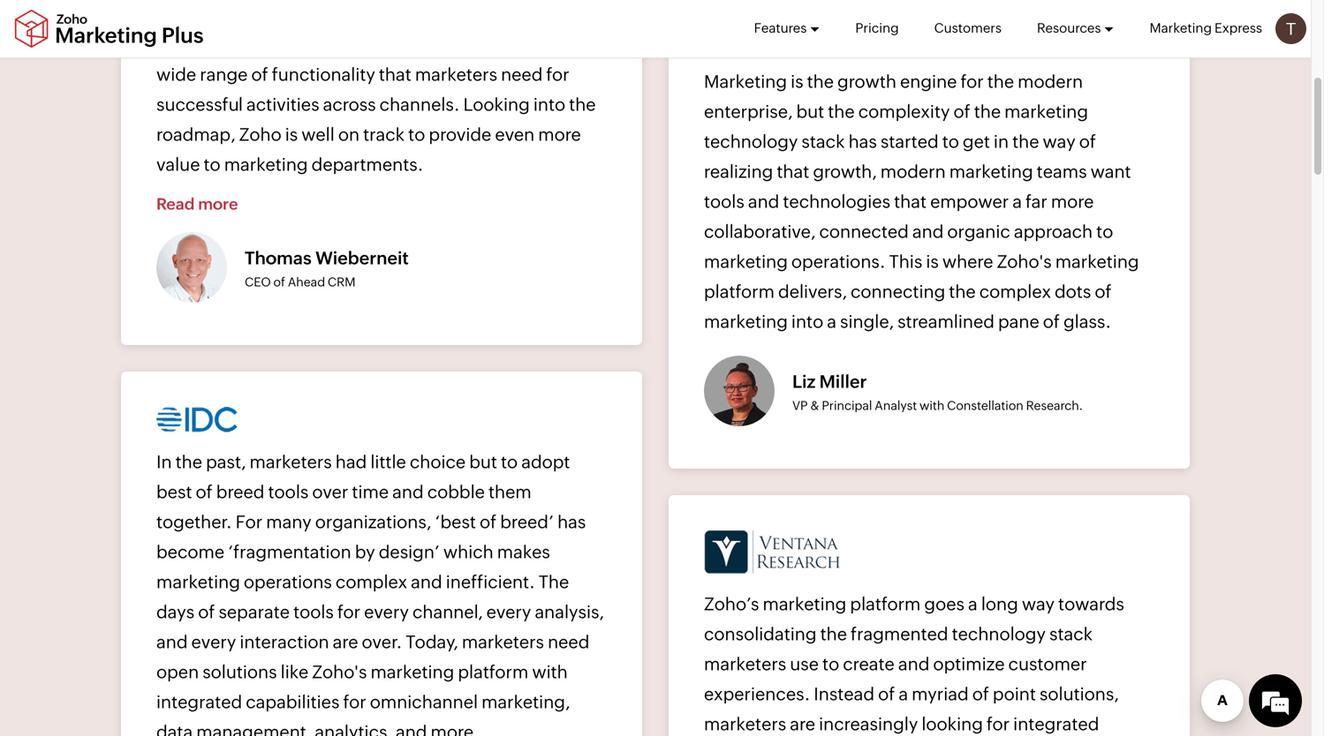 Task type: describe. For each thing, give the bounding box(es) containing it.
and up this
[[913, 222, 944, 242]]

value
[[156, 155, 200, 175]]

zoho's inside marketing is the growth engine for the modern enterprise, but the complexity of the marketing technology stack has started to get in the way of realizing that growth, modern marketing teams want tools and technologies that empower a far more collaborative, connected and organic approach to marketing operations. this is where zoho's marketing platform delivers, connecting the complex dots of marketing into a single, streamlined pane of glass.
[[997, 252, 1052, 272]]

a left myriad
[[899, 685, 908, 705]]

the inside zoho's marketing platform goes a long way towards consolidating the fragmented technology stack marketers use to create and optimize customer experiences. instead of a myriad of point solutions, marketers are increasingly looking for integr
[[820, 624, 847, 645]]

in
[[156, 452, 172, 473]]

need inside in the past, marketers had little choice but to adopt best of breed tools over time and cobble them together. for many organizations, 'best of breed' has become 'fragmentation by design' which makes marketing operations complex and inefficient. the days of separate tools for every channel, every analysis, and every interaction are over. today, marketers need open solutions like zoho's marketing platform with integrated capabilities for omnichannel marketing, data management, analytics, and more.
[[548, 632, 590, 653]]

&
[[810, 399, 820, 413]]

fragmented
[[851, 624, 949, 645]]

and down omnichannel
[[396, 723, 427, 737]]

growth,
[[813, 162, 877, 182]]

omnichannel
[[370, 693, 478, 713]]

many
[[266, 512, 312, 533]]

today,
[[406, 632, 458, 653]]

complex inside in the past, marketers had little choice but to adopt best of breed tools over time and cobble them together. for many organizations, 'best of breed' has become 'fragmentation by design' which makes marketing operations complex and inefficient. the days of separate tools for every channel, every analysis, and every interaction are over. today, marketers need open solutions like zoho's marketing platform with integrated capabilities for omnichannel marketing, data management, analytics, and more.
[[336, 572, 407, 593]]

stack inside zoho's marketing platform goes a long way towards consolidating the fragmented technology stack marketers use to create and optimize customer experiences. instead of a myriad of point solutions, marketers are increasingly looking for integr
[[1050, 624, 1093, 645]]

looking
[[463, 94, 530, 115]]

of up want
[[1080, 132, 1096, 152]]

well
[[302, 124, 335, 145]]

read more link
[[156, 195, 238, 227]]

liz
[[793, 372, 816, 392]]

marketers up 'over'
[[250, 452, 332, 473]]

1 horizontal spatial every
[[364, 602, 409, 623]]

marketers down inefficient.
[[462, 632, 544, 653]]

more inside marketing is the growth engine for the modern enterprise, but the complexity of the marketing technology stack has started to get in the way of realizing that growth, modern marketing teams want tools and technologies that empower a far more collaborative, connected and organic approach to marketing operations. this is where zoho's marketing platform delivers, connecting the complex dots of marketing into a single, streamlined pane of glass.
[[1051, 192, 1094, 212]]

data
[[156, 723, 193, 737]]

vp
[[793, 399, 808, 413]]

principal
[[822, 399, 872, 413]]

enterprise,
[[704, 102, 793, 122]]

solution.
[[443, 34, 515, 55]]

departments.
[[312, 155, 424, 175]]

the inside in the past, marketers had little choice but to adopt best of breed tools over time and cobble them together. for many organizations, 'best of breed' has become 'fragmentation by design' which makes marketing operations complex and inefficient. the days of separate tools for every channel, every analysis, and every interaction are over. today, marketers need open solutions like zoho's marketing platform with integrated capabilities for omnichannel marketing, data management, analytics, and more.
[[176, 452, 202, 473]]

into inside marketing is the growth engine for the modern enterprise, but the complexity of the marketing technology stack has started to get in the way of realizing that growth, modern marketing teams want tools and technologies that empower a far more collaborative, connected and organic approach to marketing operations. this is where zoho's marketing platform delivers, connecting the complex dots of marketing into a single, streamlined pane of glass.
[[792, 312, 824, 332]]

with inside liz miller vp & principal analyst with constellation research.
[[920, 399, 945, 413]]

way inside marketing is the growth engine for the modern enterprise, but the complexity of the marketing technology stack has started to get in the way of realizing that growth, modern marketing teams want tools and technologies that empower a far more collaborative, connected and organic approach to marketing operations. this is where zoho's marketing platform delivers, connecting the complex dots of marketing into a single, streamlined pane of glass.
[[1043, 132, 1076, 152]]

marketing express link
[[1150, 0, 1263, 57]]

had
[[336, 452, 367, 473]]

in
[[994, 132, 1009, 152]]

breed
[[216, 482, 265, 503]]

complex inside marketing is the growth engine for the modern enterprise, but the complexity of the marketing technology stack has started to get in the way of realizing that growth, modern marketing teams want tools and technologies that empower a far more collaborative, connected and organic approach to marketing operations. this is where zoho's marketing platform delivers, connecting the complex dots of marketing into a single, streamlined pane of glass.
[[980, 282, 1051, 302]]

way inside zoho's marketing platform goes a long way towards consolidating the fragmented technology stack marketers use to create and optimize customer experiences. instead of a myriad of point solutions, marketers are increasingly looking for integr
[[1022, 594, 1055, 615]]

operations
[[244, 572, 332, 593]]

over.
[[362, 632, 402, 653]]

inefficient.
[[446, 572, 535, 593]]

of right 'best
[[480, 512, 497, 533]]

a up functionality
[[343, 34, 353, 55]]

technology inside marketing is the growth engine for the modern enterprise, but the complexity of the marketing technology stack has started to get in the way of realizing that growth, modern marketing teams want tools and technologies that empower a far more collaborative, connected and organic approach to marketing operations. this is where zoho's marketing platform delivers, connecting the complex dots of marketing into a single, streamlined pane of glass.
[[704, 132, 798, 152]]

research.
[[1026, 399, 1083, 413]]

become
[[156, 542, 225, 563]]

is left well on the top of the page
[[285, 124, 298, 145]]

2 horizontal spatial that
[[894, 192, 927, 212]]

'fragmentation
[[228, 542, 351, 563]]

customers link
[[935, 0, 1002, 57]]

marketing for marketing is the growth engine for the modern enterprise, but the complexity of the marketing technology stack has started to get in the way of realizing that growth, modern marketing teams want tools and technologies that empower a far more collaborative, connected and organic approach to marketing operations. this is where zoho's marketing platform delivers, connecting the complex dots of marketing into a single, streamlined pane of glass.
[[704, 71, 787, 92]]

marketing down delivers,
[[704, 312, 788, 332]]

resources link
[[1037, 0, 1115, 57]]

realizing
[[704, 162, 773, 182]]

in the past, marketers had little choice but to adopt best of breed tools over time and cobble them together. for many organizations, 'best of breed' has become 'fragmentation by design' which makes marketing operations complex and inefficient. the days of separate tools for every channel, every analysis, and every interaction are over. today, marketers need open solutions like zoho's marketing platform with integrated capabilities for omnichannel marketing, data management, analytics, and more.
[[156, 452, 604, 737]]

marketing is the growth engine for the modern enterprise, but the complexity of the marketing technology stack has started to get in the way of realizing that growth, modern marketing teams want tools and technologies that empower a far more collaborative, connected and organic approach to marketing operations. this is where zoho's marketing platform delivers, connecting the complex dots of marketing into a single, streamlined pane of glass.
[[704, 71, 1139, 332]]

technologies
[[783, 192, 891, 212]]

glass.
[[1064, 312, 1112, 332]]

provide
[[429, 124, 492, 145]]

for inside zoho's marketing platform goes a long way towards consolidating the fragmented technology stack marketers use to create and optimize customer experiences. instead of a myriad of point solutions, marketers are increasingly looking for integr
[[987, 715, 1010, 735]]

that inside the 'zoho marketing plus is a promising solution. it offers a wide range of functionality that marketers need for successful activities across channels. looking into the roadmap, zoho is well on track to provide even more value to marketing departments.'
[[379, 64, 412, 85]]

experiences.
[[704, 685, 810, 705]]

a left single,
[[827, 312, 837, 332]]

marketing express
[[1150, 20, 1263, 36]]

point
[[993, 685, 1036, 705]]

successful
[[156, 94, 243, 115]]

1 horizontal spatial modern
[[1018, 71, 1083, 92]]

of down create
[[878, 685, 895, 705]]

choice
[[410, 452, 466, 473]]

consolidating
[[704, 624, 817, 645]]

to right approach
[[1097, 222, 1114, 242]]

management,
[[196, 723, 311, 737]]

offers
[[533, 34, 581, 55]]

is right plus
[[327, 34, 340, 55]]

crm
[[328, 275, 356, 289]]

of right days
[[198, 602, 215, 623]]

past,
[[206, 452, 246, 473]]

of right best
[[196, 482, 213, 503]]

empower
[[930, 192, 1009, 212]]

streamlined
[[898, 312, 995, 332]]

read more thomas wieberneit ceo of ahead crm
[[156, 195, 409, 289]]

to right value
[[204, 155, 221, 175]]

ahead
[[288, 275, 325, 289]]

collaborative,
[[704, 222, 816, 242]]

1 vertical spatial tools
[[268, 482, 309, 503]]

them
[[489, 482, 532, 503]]

solutions,
[[1040, 685, 1119, 705]]

optimize
[[933, 655, 1005, 675]]

growth
[[838, 71, 897, 92]]

use
[[790, 655, 819, 675]]

together.
[[156, 512, 232, 533]]

it
[[518, 34, 529, 55]]

zoho's marketing platform goes a long way towards consolidating the fragmented technology stack marketers use to create and optimize customer experiences. instead of a myriad of point solutions, marketers are increasingly looking for integr
[[704, 594, 1142, 737]]

for
[[236, 512, 263, 533]]

the down where
[[949, 282, 976, 302]]

to left get
[[943, 132, 959, 152]]

marketing,
[[482, 693, 570, 713]]

platform inside marketing is the growth engine for the modern enterprise, but the complexity of the marketing technology stack has started to get in the way of realizing that growth, modern marketing teams want tools and technologies that empower a far more collaborative, connected and organic approach to marketing operations. this is where zoho's marketing platform delivers, connecting the complex dots of marketing into a single, streamlined pane of glass.
[[704, 282, 775, 302]]

for inside marketing is the growth engine for the modern enterprise, but the complexity of the marketing technology stack has started to get in the way of realizing that growth, modern marketing teams want tools and technologies that empower a far more collaborative, connected and organic approach to marketing operations. this is where zoho's marketing platform delivers, connecting the complex dots of marketing into a single, streamlined pane of glass.
[[961, 71, 984, 92]]

the
[[539, 572, 569, 593]]

to inside in the past, marketers had little choice but to adopt best of breed tools over time and cobble them together. for many organizations, 'best of breed' has become 'fragmentation by design' which makes marketing operations complex and inefficient. the days of separate tools for every channel, every analysis, and every interaction are over. today, marketers need open solutions like zoho's marketing platform with integrated capabilities for omnichannel marketing, data management, analytics, and more.
[[501, 452, 518, 473]]

by
[[355, 542, 375, 563]]

marketing up omnichannel
[[371, 662, 454, 683]]

approach
[[1014, 222, 1093, 242]]

connecting
[[851, 282, 946, 302]]

range
[[200, 64, 248, 85]]

constellation
[[947, 399, 1024, 413]]

on
[[338, 124, 360, 145]]

delivers,
[[778, 282, 847, 302]]

liz miller vp & principal analyst with constellation research.
[[793, 372, 1083, 413]]

want
[[1091, 162, 1131, 182]]

marketers down experiences.
[[704, 715, 787, 735]]

teams
[[1037, 162, 1087, 182]]

marketers up experiences.
[[704, 655, 787, 675]]

interaction
[[240, 632, 329, 653]]

goes
[[925, 594, 965, 615]]

instead
[[814, 685, 875, 705]]



Task type: locate. For each thing, give the bounding box(es) containing it.
into down delivers,
[[792, 312, 824, 332]]

that up connected
[[894, 192, 927, 212]]

more.
[[431, 723, 479, 737]]

marketers
[[415, 64, 497, 85], [250, 452, 332, 473], [462, 632, 544, 653], [704, 655, 787, 675], [704, 715, 787, 735]]

1 vertical spatial zoho
[[239, 124, 282, 145]]

every
[[364, 602, 409, 623], [487, 602, 531, 623], [191, 632, 236, 653]]

1 vertical spatial zoho's
[[312, 662, 367, 683]]

every up solutions
[[191, 632, 236, 653]]

is right this
[[926, 252, 939, 272]]

0 vertical spatial modern
[[1018, 71, 1083, 92]]

and down fragmented
[[899, 655, 930, 675]]

technology down enterprise,
[[704, 132, 798, 152]]

stack
[[802, 132, 845, 152], [1050, 624, 1093, 645]]

0 vertical spatial tools
[[704, 192, 745, 212]]

1 vertical spatial technology
[[952, 624, 1046, 645]]

are down instead
[[790, 715, 816, 735]]

with inside in the past, marketers had little choice but to adopt best of breed tools over time and cobble them together. for many organizations, 'best of breed' has become 'fragmentation by design' which makes marketing operations complex and inefficient. the days of separate tools for every channel, every analysis, and every interaction are over. today, marketers need open solutions like zoho's marketing platform with integrated capabilities for omnichannel marketing, data management, analytics, and more.
[[532, 662, 568, 683]]

zoho
[[156, 34, 199, 55], [239, 124, 282, 145]]

and inside zoho's marketing platform goes a long way towards consolidating the fragmented technology stack marketers use to create and optimize customer experiences. instead of a myriad of point solutions, marketers are increasingly looking for integr
[[899, 655, 930, 675]]

1 vertical spatial modern
[[881, 162, 946, 182]]

for down by
[[337, 602, 361, 623]]

0 horizontal spatial zoho's
[[312, 662, 367, 683]]

2 horizontal spatial every
[[487, 602, 531, 623]]

pricing
[[856, 20, 899, 36]]

towards
[[1059, 594, 1125, 615]]

has up growth,
[[849, 132, 877, 152]]

read
[[156, 195, 195, 213]]

1 horizontal spatial zoho
[[239, 124, 282, 145]]

0 horizontal spatial every
[[191, 632, 236, 653]]

0 horizontal spatial modern
[[881, 162, 946, 182]]

1 horizontal spatial zoho's
[[997, 252, 1052, 272]]

and
[[748, 192, 780, 212], [913, 222, 944, 242], [392, 482, 424, 503], [411, 572, 442, 593], [156, 632, 188, 653], [899, 655, 930, 675], [396, 723, 427, 737]]

'best
[[435, 512, 476, 533]]

get
[[963, 132, 990, 152]]

zoho's right like
[[312, 662, 367, 683]]

1 vertical spatial into
[[792, 312, 824, 332]]

activities
[[247, 94, 319, 115]]

to up them
[[501, 452, 518, 473]]

1 horizontal spatial need
[[548, 632, 590, 653]]

analyst
[[875, 399, 917, 413]]

to inside zoho's marketing platform goes a long way towards consolidating the fragmented technology stack marketers use to create and optimize customer experiences. instead of a myriad of point solutions, marketers are increasingly looking for integr
[[823, 655, 840, 675]]

analytics,
[[315, 723, 392, 737]]

marketing inside the 'zoho marketing plus is a promising solution. it offers a wide range of functionality that marketers need for successful activities across channels. looking into the roadmap, zoho is well on track to provide even more value to marketing departments.'
[[224, 155, 308, 175]]

more inside read more thomas wieberneit ceo of ahead crm
[[198, 195, 238, 213]]

marketing inside the 'zoho marketing plus is a promising solution. it offers a wide range of functionality that marketers need for successful activities across channels. looking into the roadmap, zoho is well on track to provide even more value to marketing departments.'
[[202, 34, 286, 55]]

marketing up range
[[202, 34, 286, 55]]

time
[[352, 482, 389, 503]]

but up them
[[469, 452, 497, 473]]

0 horizontal spatial complex
[[336, 572, 407, 593]]

breed'
[[500, 512, 554, 533]]

0 horizontal spatial need
[[501, 64, 543, 85]]

need down it
[[501, 64, 543, 85]]

1 vertical spatial has
[[558, 512, 586, 533]]

marketing up dots
[[1056, 252, 1139, 272]]

over
[[312, 482, 348, 503]]

even
[[495, 124, 535, 145]]

2 horizontal spatial more
[[1051, 192, 1094, 212]]

are inside in the past, marketers had little choice but to adopt best of breed tools over time and cobble them together. for many organizations, 'best of breed' has become 'fragmentation by design' which makes marketing operations complex and inefficient. the days of separate tools for every channel, every analysis, and every interaction are over. today, marketers need open solutions like zoho's marketing platform with integrated capabilities for omnichannel marketing, data management, analytics, and more.
[[333, 632, 358, 653]]

tools inside marketing is the growth engine for the modern enterprise, but the complexity of the marketing technology stack has started to get in the way of realizing that growth, modern marketing teams want tools and technologies that empower a far more collaborative, connected and organic approach to marketing operations. this is where zoho's marketing platform delivers, connecting the complex dots of marketing into a single, streamlined pane of glass.
[[704, 192, 745, 212]]

the inside the 'zoho marketing plus is a promising solution. it offers a wide range of functionality that marketers need for successful activities across channels. looking into the roadmap, zoho is well on track to provide even more value to marketing departments.'
[[569, 94, 596, 115]]

2 vertical spatial platform
[[458, 662, 529, 683]]

0 vertical spatial complex
[[980, 282, 1051, 302]]

track
[[363, 124, 405, 145]]

and down the little
[[392, 482, 424, 503]]

platform up fragmented
[[850, 594, 921, 615]]

single,
[[840, 312, 894, 332]]

need inside the 'zoho marketing plus is a promising solution. it offers a wide range of functionality that marketers need for successful activities across channels. looking into the roadmap, zoho is well on track to provide even more value to marketing departments.'
[[501, 64, 543, 85]]

organic
[[948, 222, 1011, 242]]

more right read
[[198, 195, 238, 213]]

are inside zoho's marketing platform goes a long way towards consolidating the fragmented technology stack marketers use to create and optimize customer experiences. instead of a myriad of point solutions, marketers are increasingly looking for integr
[[790, 715, 816, 735]]

zoho's down approach
[[997, 252, 1052, 272]]

and down days
[[156, 632, 188, 653]]

platform inside zoho's marketing platform goes a long way towards consolidating the fragmented technology stack marketers use to create and optimize customer experiences. instead of a myriad of point solutions, marketers are increasingly looking for integr
[[850, 594, 921, 615]]

tools down realizing
[[704, 192, 745, 212]]

little
[[371, 452, 406, 473]]

that left growth,
[[777, 162, 810, 182]]

0 horizontal spatial marketing
[[202, 34, 286, 55]]

marketing up in
[[1005, 102, 1089, 122]]

complexity
[[859, 102, 950, 122]]

to down channels.
[[408, 124, 425, 145]]

and down "design'" at the bottom left of page
[[411, 572, 442, 593]]

for right engine
[[961, 71, 984, 92]]

0 vertical spatial platform
[[704, 282, 775, 302]]

of right 'ceo'
[[274, 275, 285, 289]]

1 vertical spatial but
[[469, 452, 497, 473]]

0 horizontal spatial more
[[198, 195, 238, 213]]

0 horizontal spatial technology
[[704, 132, 798, 152]]

0 vertical spatial zoho's
[[997, 252, 1052, 272]]

0 horizontal spatial has
[[558, 512, 586, 533]]

started
[[881, 132, 939, 152]]

ceo
[[245, 275, 271, 289]]

1 horizontal spatial with
[[920, 399, 945, 413]]

zoho up wide
[[156, 34, 199, 55]]

wieberneit
[[316, 248, 409, 268]]

every up the over. at bottom
[[364, 602, 409, 623]]

2 vertical spatial that
[[894, 192, 927, 212]]

1 vertical spatial need
[[548, 632, 590, 653]]

more right even
[[538, 124, 581, 145]]

features link
[[754, 0, 820, 57]]

marketing
[[1005, 102, 1089, 122], [224, 155, 308, 175], [950, 162, 1033, 182], [704, 252, 788, 272], [1056, 252, 1139, 272], [704, 312, 788, 332], [156, 572, 240, 593], [763, 594, 847, 615], [371, 662, 454, 683]]

marketing inside zoho's marketing platform goes a long way towards consolidating the fragmented technology stack marketers use to create and optimize customer experiences. instead of a myriad of point solutions, marketers are increasingly looking for integr
[[763, 594, 847, 615]]

is down the features 'link'
[[791, 71, 804, 92]]

of right dots
[[1095, 282, 1112, 302]]

1 horizontal spatial complex
[[980, 282, 1051, 302]]

is
[[327, 34, 340, 55], [791, 71, 804, 92], [285, 124, 298, 145], [926, 252, 939, 272]]

zoho's inside in the past, marketers had little choice but to adopt best of breed tools over time and cobble them together. for many organizations, 'best of breed' has become 'fragmentation by design' which makes marketing operations complex and inefficient. the days of separate tools for every channel, every analysis, and every interaction are over. today, marketers need open solutions like zoho's marketing platform with integrated capabilities for omnichannel marketing, data management, analytics, and more.
[[312, 662, 367, 683]]

1 vertical spatial that
[[777, 162, 810, 182]]

0 vertical spatial has
[[849, 132, 877, 152]]

for down the point on the right bottom of page
[[987, 715, 1010, 735]]

a left far
[[1013, 192, 1022, 212]]

increasingly
[[819, 715, 918, 735]]

makes
[[497, 542, 550, 563]]

into up even
[[534, 94, 566, 115]]

of right range
[[251, 64, 268, 85]]

0 horizontal spatial into
[[534, 94, 566, 115]]

zoho down activities
[[239, 124, 282, 145]]

modern
[[1018, 71, 1083, 92], [881, 162, 946, 182]]

resources
[[1037, 20, 1101, 36]]

1 vertical spatial stack
[[1050, 624, 1093, 645]]

are left the over. at bottom
[[333, 632, 358, 653]]

1 vertical spatial with
[[532, 662, 568, 683]]

plus
[[289, 34, 323, 55]]

express
[[1215, 20, 1263, 36]]

marketing down in
[[950, 162, 1033, 182]]

stack down towards
[[1050, 624, 1093, 645]]

thomas
[[245, 248, 312, 268]]

the down growth
[[828, 102, 855, 122]]

0 horizontal spatial stack
[[802, 132, 845, 152]]

1 horizontal spatial marketing
[[704, 71, 787, 92]]

0 vertical spatial zoho
[[156, 34, 199, 55]]

0 horizontal spatial are
[[333, 632, 358, 653]]

zoho's
[[704, 594, 759, 615]]

0 vertical spatial way
[[1043, 132, 1076, 152]]

1 horizontal spatial into
[[792, 312, 824, 332]]

platform inside in the past, marketers had little choice but to adopt best of breed tools over time and cobble them together. for many organizations, 'best of breed' has become 'fragmentation by design' which makes marketing operations complex and inefficient. the days of separate tools for every channel, every analysis, and every interaction are over. today, marketers need open solutions like zoho's marketing platform with integrated capabilities for omnichannel marketing, data management, analytics, and more.
[[458, 662, 529, 683]]

marketing up enterprise,
[[704, 71, 787, 92]]

has inside marketing is the growth engine for the modern enterprise, but the complexity of the marketing technology stack has started to get in the way of realizing that growth, modern marketing teams want tools and technologies that empower a far more collaborative, connected and organic approach to marketing operations. this is where zoho's marketing platform delivers, connecting the complex dots of marketing into a single, streamlined pane of glass.
[[849, 132, 877, 152]]

connected
[[819, 222, 909, 242]]

separate
[[219, 602, 290, 623]]

need down analysis,
[[548, 632, 590, 653]]

into inside the 'zoho marketing plus is a promising solution. it offers a wide range of functionality that marketers need for successful activities across channels. looking into the roadmap, zoho is well on track to provide even more value to marketing departments.'
[[534, 94, 566, 115]]

1 horizontal spatial are
[[790, 715, 816, 735]]

way up teams at the top right of the page
[[1043, 132, 1076, 152]]

terry turtle image
[[1276, 13, 1307, 44]]

2 horizontal spatial marketing
[[1150, 20, 1212, 36]]

with up the marketing,
[[532, 662, 568, 683]]

0 horizontal spatial zoho
[[156, 34, 199, 55]]

0 vertical spatial are
[[333, 632, 358, 653]]

has inside in the past, marketers had little choice but to adopt best of breed tools over time and cobble them together. for many organizations, 'best of breed' has become 'fragmentation by design' which makes marketing operations complex and inefficient. the days of separate tools for every channel, every analysis, and every interaction are over. today, marketers need open solutions like zoho's marketing platform with integrated capabilities for omnichannel marketing, data management, analytics, and more.
[[558, 512, 586, 533]]

but inside marketing is the growth engine for the modern enterprise, but the complexity of the marketing technology stack has started to get in the way of realizing that growth, modern marketing teams want tools and technologies that empower a far more collaborative, connected and organic approach to marketing operations. this is where zoho's marketing platform delivers, connecting the complex dots of marketing into a single, streamlined pane of glass.
[[797, 102, 825, 122]]

more inside the 'zoho marketing plus is a promising solution. it offers a wide range of functionality that marketers need for successful activities across channels. looking into the roadmap, zoho is well on track to provide even more value to marketing departments.'
[[538, 124, 581, 145]]

for down the offers
[[546, 64, 570, 85]]

customers
[[935, 20, 1002, 36]]

1 horizontal spatial but
[[797, 102, 825, 122]]

1 horizontal spatial technology
[[952, 624, 1046, 645]]

0 vertical spatial but
[[797, 102, 825, 122]]

marketing for marketing express
[[1150, 20, 1212, 36]]

1 horizontal spatial that
[[777, 162, 810, 182]]

1 horizontal spatial stack
[[1050, 624, 1093, 645]]

customer
[[1009, 655, 1087, 675]]

that down promising on the left of the page
[[379, 64, 412, 85]]

for inside the 'zoho marketing plus is a promising solution. it offers a wide range of functionality that marketers need for successful activities across channels. looking into the roadmap, zoho is well on track to provide even more value to marketing departments.'
[[546, 64, 570, 85]]

complex
[[980, 282, 1051, 302], [336, 572, 407, 593]]

a right the offers
[[584, 34, 594, 55]]

0 horizontal spatial platform
[[458, 662, 529, 683]]

zoho's
[[997, 252, 1052, 272], [312, 662, 367, 683]]

0 vertical spatial technology
[[704, 132, 798, 152]]

complex down by
[[336, 572, 407, 593]]

0 vertical spatial into
[[534, 94, 566, 115]]

0 vertical spatial stack
[[802, 132, 845, 152]]

modern down resources
[[1018, 71, 1083, 92]]

1 horizontal spatial platform
[[704, 282, 775, 302]]

0 vertical spatial with
[[920, 399, 945, 413]]

adopt
[[522, 452, 570, 473]]

marketing down become
[[156, 572, 240, 593]]

of up get
[[954, 102, 971, 122]]

of down optimize
[[973, 685, 990, 705]]

platform down collaborative,
[[704, 282, 775, 302]]

roadmap,
[[156, 124, 236, 145]]

integrated
[[156, 693, 242, 713]]

of inside the 'zoho marketing plus is a promising solution. it offers a wide range of functionality that marketers need for successful activities across channels. looking into the roadmap, zoho is well on track to provide even more value to marketing departments.'
[[251, 64, 268, 85]]

the left growth
[[807, 71, 834, 92]]

1 horizontal spatial has
[[849, 132, 877, 152]]

tools
[[704, 192, 745, 212], [268, 482, 309, 503], [293, 602, 334, 623]]

far
[[1026, 192, 1048, 212]]

functionality
[[272, 64, 375, 85]]

analysis,
[[535, 602, 604, 623]]

like
[[281, 662, 309, 683]]

0 horizontal spatial with
[[532, 662, 568, 683]]

1 vertical spatial complex
[[336, 572, 407, 593]]

stack inside marketing is the growth engine for the modern enterprise, but the complexity of the marketing technology stack has started to get in the way of realizing that growth, modern marketing teams want tools and technologies that empower a far more collaborative, connected and organic approach to marketing operations. this is where zoho's marketing platform delivers, connecting the complex dots of marketing into a single, streamlined pane of glass.
[[802, 132, 845, 152]]

but inside in the past, marketers had little choice but to adopt best of breed tools over time and cobble them together. for many organizations, 'best of breed' has become 'fragmentation by design' which makes marketing operations complex and inefficient. the days of separate tools for every channel, every analysis, and every interaction are over. today, marketers need open solutions like zoho's marketing platform with integrated capabilities for omnichannel marketing, data management, analytics, and more.
[[469, 452, 497, 473]]

1 horizontal spatial more
[[538, 124, 581, 145]]

1 vertical spatial are
[[790, 715, 816, 735]]

way right long at the bottom
[[1022, 594, 1055, 615]]

every down inefficient.
[[487, 602, 531, 623]]

stack up growth,
[[802, 132, 845, 152]]

technology down long at the bottom
[[952, 624, 1046, 645]]

days
[[156, 602, 195, 623]]

marketers down solution.
[[415, 64, 497, 85]]

2 horizontal spatial platform
[[850, 594, 921, 615]]

marketing left express
[[1150, 20, 1212, 36]]

for up analytics,
[[343, 693, 366, 713]]

marketing up consolidating at the right of page
[[763, 594, 847, 615]]

the right in on the left
[[176, 452, 202, 473]]

where
[[943, 252, 994, 272]]

the up get
[[974, 102, 1001, 122]]

which
[[443, 542, 494, 563]]

tools down operations
[[293, 602, 334, 623]]

looking
[[922, 715, 983, 735]]

platform up the marketing,
[[458, 662, 529, 683]]

and up collaborative,
[[748, 192, 780, 212]]

0 vertical spatial that
[[379, 64, 412, 85]]

a left long at the bottom
[[968, 594, 978, 615]]

has
[[849, 132, 877, 152], [558, 512, 586, 533]]

marketing inside marketing is the growth engine for the modern enterprise, but the complexity of the marketing technology stack has started to get in the way of realizing that growth, modern marketing teams want tools and technologies that empower a far more collaborative, connected and organic approach to marketing operations. this is where zoho's marketing platform delivers, connecting the complex dots of marketing into a single, streamlined pane of glass.
[[704, 71, 787, 92]]

complex up pane
[[980, 282, 1051, 302]]

marketers inside the 'zoho marketing plus is a promising solution. it offers a wide range of functionality that marketers need for successful activities across channels. looking into the roadmap, zoho is well on track to provide even more value to marketing departments.'
[[415, 64, 497, 85]]

zoho marketing plus is a promising solution. it offers a wide range of functionality that marketers need for successful activities across channels. looking into the roadmap, zoho is well on track to provide even more value to marketing departments.
[[156, 34, 596, 175]]

engine
[[900, 71, 957, 92]]

the down the offers
[[569, 94, 596, 115]]

best
[[156, 482, 192, 503]]

wide
[[156, 64, 196, 85]]

need
[[501, 64, 543, 85], [548, 632, 590, 653]]

the up in
[[988, 71, 1014, 92]]

has right "breed'"
[[558, 512, 586, 533]]

0 horizontal spatial that
[[379, 64, 412, 85]]

with
[[920, 399, 945, 413], [532, 662, 568, 683]]

marketing down well on the top of the page
[[224, 155, 308, 175]]

1 vertical spatial way
[[1022, 594, 1055, 615]]

0 vertical spatial need
[[501, 64, 543, 85]]

promising
[[356, 34, 439, 55]]

1 vertical spatial platform
[[850, 594, 921, 615]]

with right analyst
[[920, 399, 945, 413]]

pane
[[998, 312, 1040, 332]]

create
[[843, 655, 895, 675]]

of inside read more thomas wieberneit ceo of ahead crm
[[274, 275, 285, 289]]

into
[[534, 94, 566, 115], [792, 312, 824, 332]]

zoho marketingplus logo image
[[13, 9, 205, 48]]

marketing
[[1150, 20, 1212, 36], [202, 34, 286, 55], [704, 71, 787, 92]]

more down teams at the top right of the page
[[1051, 192, 1094, 212]]

the
[[807, 71, 834, 92], [988, 71, 1014, 92], [569, 94, 596, 115], [828, 102, 855, 122], [974, 102, 1001, 122], [1013, 132, 1040, 152], [949, 282, 976, 302], [176, 452, 202, 473], [820, 624, 847, 645]]

of right pane
[[1043, 312, 1060, 332]]

the right in
[[1013, 132, 1040, 152]]

2 vertical spatial tools
[[293, 602, 334, 623]]

but right enterprise,
[[797, 102, 825, 122]]

marketing down collaborative,
[[704, 252, 788, 272]]

design'
[[379, 542, 440, 563]]

technology inside zoho's marketing platform goes a long way towards consolidating the fragmented technology stack marketers use to create and optimize customer experiences. instead of a myriad of point solutions, marketers are increasingly looking for integr
[[952, 624, 1046, 645]]

0 horizontal spatial but
[[469, 452, 497, 473]]

tools up many
[[268, 482, 309, 503]]



Task type: vqa. For each thing, say whether or not it's contained in the screenshot.
Create online surveys with ease. "image" on the bottom
no



